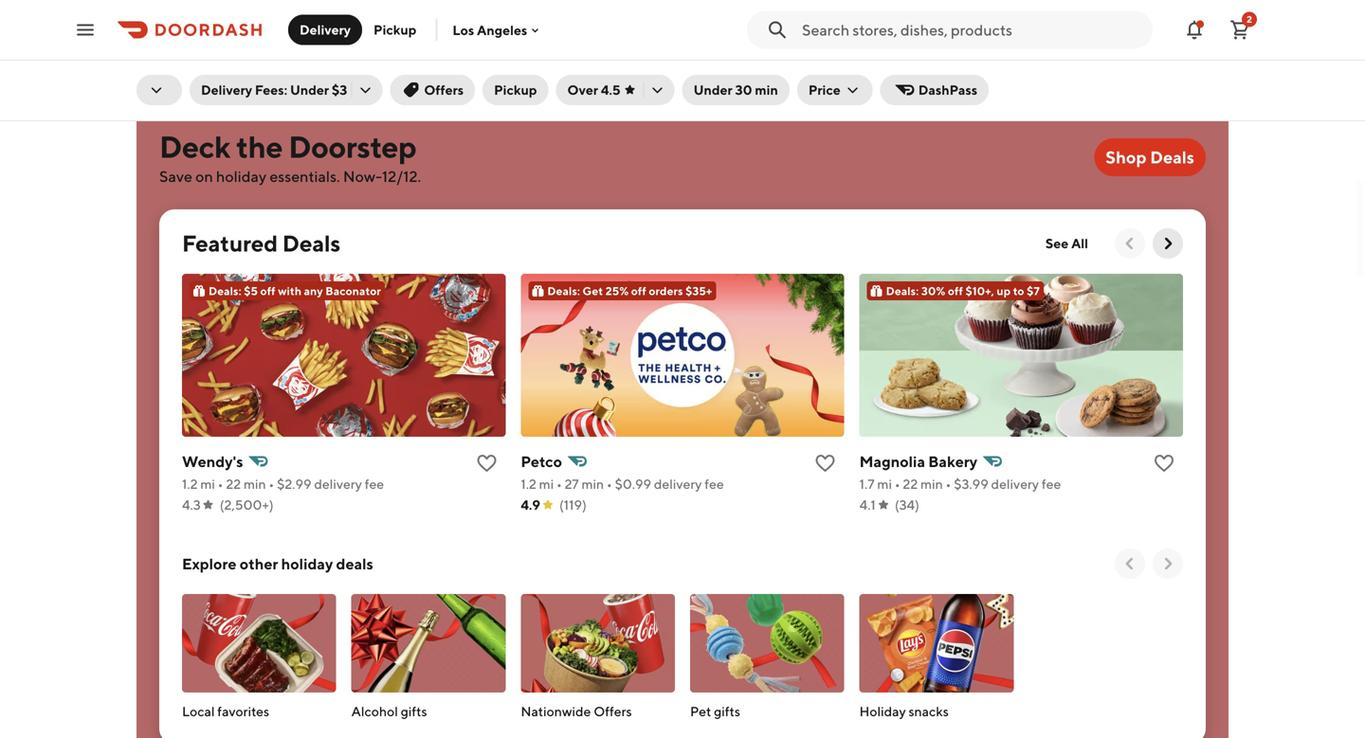 Task type: describe. For each thing, give the bounding box(es) containing it.
fee for blue bottle coffee
[[1058, 33, 1078, 48]]

• left $0.99
[[607, 476, 612, 492]]

pet
[[690, 704, 711, 720]]

fees:
[[255, 82, 287, 98]]

price button
[[797, 75, 873, 105]]

magnolia bakery
[[860, 453, 978, 471]]

gifts for alcohol gifts
[[401, 704, 427, 720]]

angeles
[[477, 22, 527, 38]]

deals for shop deals
[[1150, 147, 1195, 167]]

over
[[567, 82, 598, 98]]

fee for petco
[[705, 476, 724, 492]]

dashpass
[[918, 82, 978, 98]]

delivery button
[[288, 15, 362, 45]]

$3
[[332, 82, 347, 98]]

shop
[[1106, 147, 1147, 167]]

(1,200+)
[[174, 54, 225, 69]]

deals: for petco
[[547, 284, 580, 298]]

gifts for pet gifts
[[714, 704, 740, 720]]

1.7
[[860, 476, 875, 492]]

2 previous button of carousel image from the top
[[1121, 555, 1140, 574]]

0.7
[[137, 33, 156, 48]]

with
[[278, 284, 302, 298]]

1 horizontal spatial click to add this store to your saved list image
[[829, 9, 852, 31]]

featured deals
[[182, 230, 341, 257]]

$3.99
[[954, 476, 989, 492]]

essentials.
[[270, 167, 340, 185]]

25%
[[606, 284, 629, 298]]

mi for blue bottle coffee
[[898, 33, 913, 48]]

1.2 for petco
[[521, 476, 536, 492]]

Store search: begin typing to search for stores available on DoorDash text field
[[802, 19, 1142, 40]]

pet gifts
[[690, 704, 740, 720]]

• down wendy's
[[218, 476, 223, 492]]

1 horizontal spatial offers
[[594, 704, 632, 720]]

notification bell image
[[1183, 18, 1206, 41]]

$7
[[1027, 284, 1040, 298]]

bottle
[[910, 9, 955, 27]]

deals for featured deals
[[282, 230, 341, 257]]

min inside button
[[755, 82, 778, 98]]

off for magnolia bakery
[[948, 284, 963, 298]]

guisados
[[137, 9, 202, 27]]

• left '26'
[[542, 33, 547, 48]]

featured
[[182, 230, 278, 257]]

1.8
[[506, 33, 522, 48]]

honey hi 1.8 mi • 26 min • $2.99 delivery fee
[[506, 9, 709, 48]]

22 for magnolia bakery
[[903, 476, 918, 492]]

click to add this store to your saved list image for petco
[[814, 452, 837, 475]]

(6,300+)
[[544, 54, 598, 69]]

4.5
[[601, 82, 621, 98]]

bakery
[[928, 453, 978, 471]]

deals: $5 off with any baconator
[[209, 284, 381, 298]]

on
[[195, 167, 213, 185]]

wendy's
[[182, 453, 243, 471]]

min for magnolia bakery
[[921, 476, 943, 492]]

• left 21 at left top
[[176, 33, 182, 48]]

• left the '19' at the top right
[[915, 33, 921, 48]]

under 30 min
[[694, 82, 778, 98]]

(2,500+)
[[220, 497, 274, 513]]

snacks
[[909, 704, 949, 720]]

delivery for petco
[[654, 476, 702, 492]]

explore
[[182, 555, 237, 573]]

2 off from the left
[[631, 284, 646, 298]]

click to add this store to your saved list image for wendy's
[[475, 452, 498, 475]]

30%
[[921, 284, 946, 298]]

see all link
[[1034, 228, 1100, 259]]

deals: for magnolia bakery
[[886, 284, 919, 298]]

1.2 mi • 27 min • $0.99 delivery fee
[[521, 476, 724, 492]]

explore other holiday deals
[[182, 555, 373, 573]]

2 button
[[1221, 11, 1259, 49]]

$35+
[[686, 284, 712, 298]]

$2.99 inside honey hi 1.8 mi • 26 min • $2.99 delivery fee
[[602, 33, 636, 48]]

next button of carousel image for 1st previous button of carousel icon
[[1159, 234, 1178, 253]]

nationwide offers
[[521, 704, 632, 720]]

petco
[[521, 453, 562, 471]]

• left $3.99
[[946, 476, 951, 492]]

alcohol
[[351, 704, 398, 720]]

4.9 down 1.8
[[506, 54, 525, 69]]

shop deals link
[[1094, 138, 1206, 176]]

min for blue bottle coffee
[[939, 33, 962, 48]]

30
[[735, 82, 752, 98]]

$2.99 for guisados
[[233, 33, 267, 48]]

deals: get 25% off orders $35+
[[547, 284, 712, 298]]

up
[[997, 284, 1011, 298]]

$0.99
[[615, 476, 651, 492]]

holiday snacks link
[[860, 567, 1014, 729]]

fee for magnolia bakery
[[1042, 476, 1061, 492]]

4.9 for blue bottle coffee
[[875, 54, 894, 69]]

pickup for right 'pickup' button
[[494, 82, 537, 98]]

next button of carousel image for second previous button of carousel icon from the top
[[1159, 555, 1178, 574]]

dashpass button
[[881, 75, 989, 105]]

delivery for blue bottle coffee
[[1008, 33, 1056, 48]]

1.7 mi • 22 min • $3.99 delivery fee
[[860, 476, 1061, 492]]

22 for wendy's
[[226, 476, 241, 492]]

holiday snacks
[[860, 704, 949, 720]]

27
[[565, 476, 579, 492]]

honey
[[506, 9, 552, 27]]

save
[[159, 167, 192, 185]]

deals
[[336, 555, 373, 573]]

off for wendy's
[[260, 284, 276, 298]]

deals: 30% off $10+, up to $7
[[886, 284, 1040, 298]]

mi for petco
[[539, 476, 554, 492]]

deck
[[159, 129, 230, 164]]

all
[[1071, 236, 1088, 251]]



Task type: vqa. For each thing, say whether or not it's contained in the screenshot.


Task type: locate. For each thing, give the bounding box(es) containing it.
$2.99 for wendy's
[[277, 476, 312, 492]]

(419)
[[913, 54, 944, 69]]

1 gifts from the left
[[401, 704, 427, 720]]

4.9 down 0.4
[[875, 54, 894, 69]]

off
[[260, 284, 276, 298], [631, 284, 646, 298], [948, 284, 963, 298]]

(34)
[[895, 497, 920, 513]]

0 horizontal spatial deals:
[[209, 284, 241, 298]]

1 horizontal spatial pickup button
[[483, 75, 548, 105]]

1 horizontal spatial 1.2
[[521, 476, 536, 492]]

0.7 mi • 21 min • $2.99 delivery fee
[[137, 33, 340, 48]]

mi down 'petco'
[[539, 476, 554, 492]]

previous button of carousel image
[[1121, 234, 1140, 253], [1121, 555, 1140, 574]]

delivery
[[300, 22, 351, 37], [201, 82, 252, 98]]

1 horizontal spatial deals:
[[547, 284, 580, 298]]

0 vertical spatial next button of carousel image
[[1159, 234, 1178, 253]]

min up (2,500+) at the bottom left of page
[[244, 476, 266, 492]]

min
[[200, 33, 222, 48], [568, 33, 591, 48], [939, 33, 962, 48], [755, 82, 778, 98], [244, 476, 266, 492], [582, 476, 604, 492], [921, 476, 943, 492]]

22 up (34)
[[903, 476, 918, 492]]

under left $3
[[290, 82, 329, 98]]

0 horizontal spatial pickup
[[374, 22, 417, 37]]

gifts right pet
[[714, 704, 740, 720]]

delivery up delivery fees: under $3
[[270, 33, 318, 48]]

nationwide
[[521, 704, 591, 720]]

1 previous button of carousel image from the top
[[1121, 234, 1140, 253]]

click to add this store to your saved list image
[[460, 9, 483, 31], [829, 9, 852, 31], [1153, 452, 1176, 475]]

2 horizontal spatial $2.99
[[602, 33, 636, 48]]

offers button
[[390, 75, 475, 105]]

0.4
[[875, 33, 895, 48]]

delivery for magnolia bakery
[[991, 476, 1039, 492]]

2 next button of carousel image from the top
[[1159, 555, 1178, 574]]

mi right the 0.7
[[159, 33, 173, 48]]

0 horizontal spatial delivery
[[201, 82, 252, 98]]

click to add this store to your saved list image for guisados
[[460, 9, 483, 31]]

1 vertical spatial offers
[[594, 704, 632, 720]]

(119)
[[559, 497, 587, 513]]

delivery right $0.99
[[654, 476, 702, 492]]

1 vertical spatial holiday
[[281, 555, 333, 573]]

1.2 up 4.3
[[182, 476, 198, 492]]

0 horizontal spatial 22
[[226, 476, 241, 492]]

$2.99 up explore other holiday deals
[[277, 476, 312, 492]]

0 horizontal spatial click to add this store to your saved list image
[[475, 452, 498, 475]]

price
[[809, 82, 841, 98]]

1 vertical spatial next button of carousel image
[[1159, 555, 1178, 574]]

doorstep
[[288, 129, 417, 164]]

click to add this store to your saved list image left 'petco'
[[475, 452, 498, 475]]

fee for wendy's
[[365, 476, 384, 492]]

4.9 left the (119)
[[521, 497, 540, 513]]

mi for wendy's
[[200, 476, 215, 492]]

1 horizontal spatial pickup
[[494, 82, 537, 98]]

1 under from the left
[[290, 82, 329, 98]]

delivery up deals
[[314, 476, 362, 492]]

over 4.5 button
[[556, 75, 675, 105]]

0 horizontal spatial holiday
[[216, 167, 267, 185]]

1 vertical spatial pickup button
[[483, 75, 548, 105]]

baconator
[[325, 284, 381, 298]]

1 horizontal spatial click to add this store to your saved list image
[[814, 452, 837, 475]]

0 vertical spatial holiday
[[216, 167, 267, 185]]

2 22 from the left
[[903, 476, 918, 492]]

4.7
[[137, 54, 155, 69]]

min for guisados
[[200, 33, 222, 48]]

alcohol gifts
[[351, 704, 427, 720]]

0 vertical spatial pickup button
[[362, 15, 428, 45]]

mi right 0.4
[[898, 33, 913, 48]]

1 22 from the left
[[226, 476, 241, 492]]

0 horizontal spatial $2.99
[[233, 33, 267, 48]]

nationwide offers link
[[521, 567, 675, 729]]

$2.99
[[233, 33, 267, 48], [602, 33, 636, 48], [277, 476, 312, 492]]

1 horizontal spatial delivery
[[300, 22, 351, 37]]

22 up (2,500+) at the bottom left of page
[[226, 476, 241, 492]]

under left 30
[[694, 82, 733, 98]]

1 next button of carousel image from the top
[[1159, 234, 1178, 253]]

0 vertical spatial previous button of carousel image
[[1121, 234, 1140, 253]]

fee for guisados
[[321, 33, 340, 48]]

pickup
[[374, 22, 417, 37], [494, 82, 537, 98]]

pickup for leftmost 'pickup' button
[[374, 22, 417, 37]]

min down magnolia bakery
[[921, 476, 943, 492]]

• left $1.99
[[965, 33, 970, 48]]

1 vertical spatial deals
[[282, 230, 341, 257]]

delivery up over 4.5 button
[[639, 33, 687, 48]]

delivery for delivery
[[300, 22, 351, 37]]

0.4 mi • 19 min • $1.99 delivery fee
[[875, 33, 1078, 48]]

deals: left get
[[547, 284, 580, 298]]

mi right 1.8
[[524, 33, 539, 48]]

1 items, open order cart image
[[1229, 18, 1251, 41]]

the
[[236, 129, 283, 164]]

• left 27
[[557, 476, 562, 492]]

min right 30
[[755, 82, 778, 98]]

pickup button left los
[[362, 15, 428, 45]]

deck the doorstep save on holiday essentials. now-12/12.
[[159, 129, 421, 185]]

holiday
[[860, 704, 906, 720]]

mi right 1.7
[[877, 476, 892, 492]]

holiday inside deck the doorstep save on holiday essentials. now-12/12.
[[216, 167, 267, 185]]

1 horizontal spatial off
[[631, 284, 646, 298]]

0 horizontal spatial 1.2
[[182, 476, 198, 492]]

26
[[550, 33, 566, 48]]

2 deals: from the left
[[547, 284, 580, 298]]

3 deals: from the left
[[886, 284, 919, 298]]

under 30 min button
[[682, 75, 790, 105]]

1.2
[[182, 476, 198, 492], [521, 476, 536, 492]]

coffee
[[958, 9, 1007, 27]]

min inside honey hi 1.8 mi • 26 min • $2.99 delivery fee
[[568, 33, 591, 48]]

0 horizontal spatial deals
[[282, 230, 341, 257]]

delivery for wendy's
[[314, 476, 362, 492]]

•
[[176, 33, 182, 48], [225, 33, 230, 48], [542, 33, 547, 48], [593, 33, 599, 48], [915, 33, 921, 48], [965, 33, 970, 48], [218, 476, 223, 492], [269, 476, 274, 492], [557, 476, 562, 492], [607, 476, 612, 492], [895, 476, 900, 492], [946, 476, 951, 492]]

fee inside honey hi 1.8 mi • 26 min • $2.99 delivery fee
[[689, 33, 709, 48]]

local favorites link
[[182, 567, 336, 729]]

mi for magnolia bakery
[[877, 476, 892, 492]]

offers down los
[[424, 82, 464, 98]]

1.2 mi • 22 min • $2.99 delivery fee
[[182, 476, 384, 492]]

2 horizontal spatial click to add this store to your saved list image
[[1153, 452, 1176, 475]]

click to add this store to your saved list image for magnolia bakery
[[1153, 452, 1176, 475]]

deals up any
[[282, 230, 341, 257]]

see
[[1046, 236, 1069, 251]]

$10+,
[[966, 284, 994, 298]]

to
[[1013, 284, 1024, 298]]

1.2 for wendy's
[[182, 476, 198, 492]]

1 horizontal spatial gifts
[[714, 704, 740, 720]]

2 horizontal spatial deals:
[[886, 284, 919, 298]]

0 vertical spatial offers
[[424, 82, 464, 98]]

favorites
[[217, 704, 269, 720]]

0 horizontal spatial offers
[[424, 82, 464, 98]]

orders
[[649, 284, 683, 298]]

1 vertical spatial delivery
[[201, 82, 252, 98]]

0 vertical spatial deals
[[1150, 147, 1195, 167]]

under inside button
[[694, 82, 733, 98]]

alcohol gifts link
[[351, 567, 506, 729]]

over 4.5
[[567, 82, 621, 98]]

2 gifts from the left
[[714, 704, 740, 720]]

• up (6,300+)
[[593, 33, 599, 48]]

gifts right alcohol
[[401, 704, 427, 720]]

min right the '19' at the top right
[[939, 33, 962, 48]]

1 horizontal spatial under
[[694, 82, 733, 98]]

mi down wendy's
[[200, 476, 215, 492]]

1 horizontal spatial holiday
[[281, 555, 333, 573]]

holiday
[[216, 167, 267, 185], [281, 555, 333, 573]]

blue bottle coffee
[[875, 9, 1007, 27]]

blue
[[875, 9, 907, 27]]

deals: left $5
[[209, 284, 241, 298]]

los angeles button
[[453, 22, 543, 38]]

min right 27
[[582, 476, 604, 492]]

19
[[924, 33, 937, 48]]

delivery right $1.99
[[1008, 33, 1056, 48]]

off right $5
[[260, 284, 276, 298]]

fee
[[321, 33, 340, 48], [689, 33, 709, 48], [1058, 33, 1078, 48], [365, 476, 384, 492], [705, 476, 724, 492], [1042, 476, 1061, 492]]

2
[[1247, 14, 1252, 25]]

$5
[[244, 284, 258, 298]]

los angeles
[[453, 22, 527, 38]]

fee up under 30 min
[[689, 33, 709, 48]]

local
[[182, 704, 215, 720]]

mi inside honey hi 1.8 mi • 26 min • $2.99 delivery fee
[[524, 33, 539, 48]]

0 horizontal spatial pickup button
[[362, 15, 428, 45]]

any
[[304, 284, 323, 298]]

other
[[240, 555, 278, 573]]

1 1.2 from the left
[[182, 476, 198, 492]]

magnolia
[[860, 453, 925, 471]]

fee up $3
[[321, 33, 340, 48]]

off right 30%
[[948, 284, 963, 298]]

0 vertical spatial pickup
[[374, 22, 417, 37]]

featured deals link
[[182, 228, 341, 259]]

local favorites
[[182, 704, 269, 720]]

next button of carousel image
[[1159, 234, 1178, 253], [1159, 555, 1178, 574]]

1 off from the left
[[260, 284, 276, 298]]

deals
[[1150, 147, 1195, 167], [282, 230, 341, 257]]

delivery inside button
[[300, 22, 351, 37]]

fee right $3.99
[[1042, 476, 1061, 492]]

pickup button
[[362, 15, 428, 45], [483, 75, 548, 105]]

1 vertical spatial previous button of carousel image
[[1121, 555, 1140, 574]]

fee up deals
[[365, 476, 384, 492]]

1 horizontal spatial $2.99
[[277, 476, 312, 492]]

0 horizontal spatial click to add this store to your saved list image
[[460, 9, 483, 31]]

• up (34)
[[895, 476, 900, 492]]

deals: for wendy's
[[209, 284, 241, 298]]

1 horizontal spatial 22
[[903, 476, 918, 492]]

click to add this store to your saved list image left 1 items, open order cart icon at the right top of page
[[1198, 9, 1221, 31]]

delivery for guisados
[[270, 33, 318, 48]]

offers inside button
[[424, 82, 464, 98]]

pickup button down 1.8
[[483, 75, 548, 105]]

click to add this store to your saved list image left magnolia
[[814, 452, 837, 475]]

• up the (1,200+) on the top left
[[225, 33, 230, 48]]

min for wendy's
[[244, 476, 266, 492]]

delivery inside honey hi 1.8 mi • 26 min • $2.99 delivery fee
[[639, 33, 687, 48]]

0 horizontal spatial gifts
[[401, 704, 427, 720]]

$2.99 up over 4.5 button
[[602, 33, 636, 48]]

3 off from the left
[[948, 284, 963, 298]]

• up (2,500+) at the bottom left of page
[[269, 476, 274, 492]]

delivery down the (1,200+) on the top left
[[201, 82, 252, 98]]

4.1
[[860, 497, 876, 513]]

2 1.2 from the left
[[521, 476, 536, 492]]

open menu image
[[74, 18, 97, 41]]

2 horizontal spatial click to add this store to your saved list image
[[1198, 9, 1221, 31]]

delivery
[[270, 33, 318, 48], [639, 33, 687, 48], [1008, 33, 1056, 48], [314, 476, 362, 492], [654, 476, 702, 492], [991, 476, 1039, 492]]

delivery for delivery fees: under $3
[[201, 82, 252, 98]]

pickup down 1.8
[[494, 82, 537, 98]]

min right '26'
[[568, 33, 591, 48]]

fee right $0.99
[[705, 476, 724, 492]]

0 horizontal spatial under
[[290, 82, 329, 98]]

0 horizontal spatial off
[[260, 284, 276, 298]]

pickup left los
[[374, 22, 417, 37]]

min right 21 at left top
[[200, 33, 222, 48]]

delivery fees: under $3
[[201, 82, 347, 98]]

21
[[184, 33, 197, 48]]

1 deals: from the left
[[209, 284, 241, 298]]

hi
[[555, 9, 571, 27]]

click to add this store to your saved list image for blue bottle coffee
[[1198, 9, 1221, 31]]

4.3
[[182, 497, 201, 513]]

holiday left deals
[[281, 555, 333, 573]]

1.2 down 'petco'
[[521, 476, 536, 492]]

now-
[[343, 167, 382, 185]]

1 horizontal spatial deals
[[1150, 147, 1195, 167]]

1 vertical spatial pickup
[[494, 82, 537, 98]]

mi
[[159, 33, 173, 48], [524, 33, 539, 48], [898, 33, 913, 48], [200, 476, 215, 492], [539, 476, 554, 492], [877, 476, 892, 492]]

offers right nationwide
[[594, 704, 632, 720]]

4.9
[[506, 54, 525, 69], [875, 54, 894, 69], [521, 497, 540, 513]]

los
[[453, 22, 474, 38]]

off right 25%
[[631, 284, 646, 298]]

$1.99
[[973, 33, 1005, 48]]

deals: left 30%
[[886, 284, 919, 298]]

0 vertical spatial delivery
[[300, 22, 351, 37]]

2 under from the left
[[694, 82, 733, 98]]

shop deals
[[1106, 147, 1195, 167]]

delivery right $3.99
[[991, 476, 1039, 492]]

fee right $1.99
[[1058, 33, 1078, 48]]

mi for guisados
[[159, 33, 173, 48]]

delivery up $3
[[300, 22, 351, 37]]

click to add this store to your saved list image
[[1198, 9, 1221, 31], [475, 452, 498, 475], [814, 452, 837, 475]]

min for petco
[[582, 476, 604, 492]]

2 horizontal spatial off
[[948, 284, 963, 298]]

holiday down the at the top left of the page
[[216, 167, 267, 185]]

get
[[583, 284, 603, 298]]

$2.99 up fees:
[[233, 33, 267, 48]]

4.9 for petco
[[521, 497, 540, 513]]

deals right shop
[[1150, 147, 1195, 167]]



